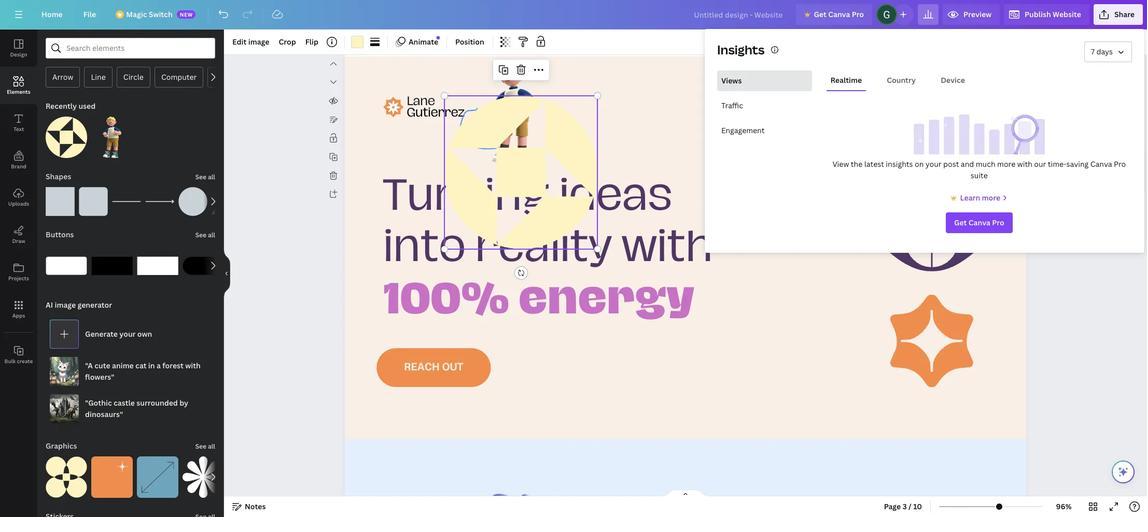 Task type: locate. For each thing, give the bounding box(es) containing it.
crop
[[279, 37, 296, 47]]

learn
[[961, 193, 981, 203]]

1 horizontal spatial get canva pro button
[[946, 213, 1013, 233]]

microsoft word button
[[208, 67, 275, 88]]

see all button
[[194, 167, 216, 187], [194, 225, 216, 245], [194, 436, 216, 457]]

group
[[46, 111, 87, 158], [91, 111, 133, 158], [46, 181, 75, 216], [79, 181, 108, 216], [178, 181, 208, 216], [46, 245, 87, 287], [91, 245, 133, 287], [137, 245, 178, 287], [183, 245, 224, 287], [46, 451, 87, 499], [91, 451, 133, 499], [137, 451, 178, 499]]

0 horizontal spatial canva
[[829, 9, 851, 19]]

1 vertical spatial get canva pro
[[955, 218, 1005, 228]]

0 vertical spatial canva
[[829, 9, 851, 19]]

get canva pro inside main menu bar
[[814, 9, 864, 19]]

home
[[42, 9, 63, 19]]

image for ai
[[55, 300, 76, 310]]

2 vertical spatial all
[[208, 443, 215, 451]]

see all for graphics
[[195, 443, 215, 451]]

and
[[961, 159, 975, 169]]

recently used
[[46, 101, 96, 111]]

learn more
[[961, 193, 1001, 203]]

edit
[[232, 37, 247, 47]]

1 vertical spatial see all button
[[194, 225, 216, 245]]

image right ai
[[55, 300, 76, 310]]

elements button
[[0, 67, 37, 104]]

1 horizontal spatial canva
[[969, 218, 991, 228]]

/
[[909, 502, 912, 512]]

0 horizontal spatial pro
[[852, 9, 864, 19]]

realtime
[[831, 75, 862, 85]]

image inside dropdown button
[[248, 37, 269, 47]]

see for shapes
[[195, 173, 207, 182]]

1 horizontal spatial get canva pro
[[955, 218, 1005, 228]]

rectangle button - 2 image
[[91, 245, 133, 287]]

circle button
[[117, 67, 150, 88]]

animate button
[[392, 34, 443, 50]]

main menu bar
[[0, 0, 1148, 30]]

1 horizontal spatial with
[[622, 228, 713, 267]]

1 horizontal spatial add this line to the canvas image
[[145, 187, 174, 216]]

0 horizontal spatial image
[[55, 300, 76, 310]]

new image
[[437, 36, 440, 40]]

2 horizontal spatial pro
[[1114, 159, 1126, 169]]

0 horizontal spatial with
[[185, 361, 201, 371]]

canva inside the view the latest insights on your post and much more with our time-saving canva pro suite
[[1091, 159, 1113, 169]]

1 see from the top
[[195, 173, 207, 182]]

surrounded
[[137, 398, 178, 408]]

position button
[[451, 34, 489, 50]]

100% energy
[[383, 279, 695, 319]]

0 vertical spatial pro
[[852, 9, 864, 19]]

lane gutierrez
[[407, 96, 465, 119]]

1 see all button from the top
[[194, 167, 216, 187]]

0 horizontal spatial get canva pro
[[814, 9, 864, 19]]

apps
[[12, 312, 25, 320]]

all
[[208, 173, 215, 182], [208, 231, 215, 240], [208, 443, 215, 451]]

dinosaurs"
[[85, 410, 123, 420]]

get
[[814, 9, 827, 19], [955, 218, 967, 228]]

page 3 / 10 button
[[880, 499, 927, 516]]

own
[[137, 329, 152, 339]]

1 vertical spatial all
[[208, 231, 215, 240]]

3 see all from the top
[[195, 443, 215, 451]]

3 all from the top
[[208, 443, 215, 451]]

0 vertical spatial get canva pro
[[814, 9, 864, 19]]

2 vertical spatial with
[[185, 361, 201, 371]]

see all for buttons
[[195, 231, 215, 240]]

all for shapes
[[208, 173, 215, 182]]

1 vertical spatial see all
[[195, 231, 215, 240]]

more right learn
[[982, 193, 1001, 203]]

circle
[[123, 72, 144, 82]]

0 vertical spatial see all
[[195, 173, 215, 182]]

canva inside main menu bar
[[829, 9, 851, 19]]

ideas
[[559, 176, 672, 216]]

buttons button
[[45, 225, 75, 245]]

0 vertical spatial with
[[1018, 159, 1033, 169]]

computer
[[161, 72, 197, 82]]

flowers"
[[85, 373, 114, 382]]

much
[[976, 159, 996, 169]]

group right the minimal sleek utilitarian pinwheel image at the left top of page
[[91, 111, 133, 158]]

line
[[91, 72, 106, 82]]

0 horizontal spatial get
[[814, 9, 827, 19]]

0 vertical spatial see
[[195, 173, 207, 182]]

canva
[[829, 9, 851, 19], [1091, 159, 1113, 169], [969, 218, 991, 228]]

0 horizontal spatial add this line to the canvas image
[[112, 187, 141, 216]]

with inside turning ideas into reality with
[[622, 228, 713, 267]]

7
[[1092, 47, 1095, 57]]

"a
[[85, 361, 93, 371]]

more right much
[[998, 159, 1016, 169]]

1 horizontal spatial your
[[926, 159, 942, 169]]

2 horizontal spatial canva
[[1091, 159, 1113, 169]]

2 vertical spatial see
[[195, 443, 207, 451]]

2 see all button from the top
[[194, 225, 216, 245]]

3 see from the top
[[195, 443, 207, 451]]

1 all from the top
[[208, 173, 215, 182]]

white circle shape image
[[178, 187, 208, 216]]

1 vertical spatial your
[[119, 329, 136, 339]]

2 see all from the top
[[195, 231, 215, 240]]

all for graphics
[[208, 443, 215, 451]]

more
[[998, 159, 1016, 169], [982, 193, 1001, 203]]

magic
[[126, 9, 147, 19]]

group down buttons
[[46, 245, 87, 287]]

notes
[[245, 502, 266, 512]]

projects button
[[0, 254, 37, 291]]

side panel tab list
[[0, 30, 37, 374]]

1 vertical spatial with
[[622, 228, 713, 267]]

3d teacher and student pre school boy speaking image
[[91, 117, 133, 158]]

suite
[[971, 171, 988, 181]]

arrow
[[52, 72, 73, 82]]

Search elements search field
[[66, 38, 195, 58]]

preview
[[964, 9, 992, 19]]

file button
[[75, 4, 104, 25]]

apps button
[[0, 291, 37, 328]]

microsoft
[[214, 72, 248, 82]]

0 vertical spatial all
[[208, 173, 215, 182]]

create
[[17, 358, 33, 365]]

2 see from the top
[[195, 231, 207, 240]]

image
[[248, 37, 269, 47], [55, 300, 76, 310]]

pro
[[852, 9, 864, 19], [1114, 159, 1126, 169], [993, 218, 1005, 228]]

graphics
[[46, 442, 77, 451]]

get canva pro
[[814, 9, 864, 19], [955, 218, 1005, 228]]

draw
[[12, 238, 25, 245]]

1 vertical spatial canva
[[1091, 159, 1113, 169]]

generate
[[85, 329, 118, 339]]

1 vertical spatial pro
[[1114, 159, 1126, 169]]

recently
[[46, 101, 77, 111]]

2 horizontal spatial with
[[1018, 159, 1033, 169]]

2 vertical spatial see all
[[195, 443, 215, 451]]

your left own
[[119, 329, 136, 339]]

0 vertical spatial more
[[998, 159, 1016, 169]]

0 vertical spatial image
[[248, 37, 269, 47]]

7 days
[[1092, 47, 1113, 57]]

1 vertical spatial more
[[982, 193, 1001, 203]]

minimal sleek utilitarian pinwheel image
[[46, 117, 87, 158]]

image right edit
[[248, 37, 269, 47]]

post
[[944, 159, 960, 169]]

2 vertical spatial see all button
[[194, 436, 216, 457]]

group right rectangle button - 3 image
[[183, 245, 224, 287]]

the
[[851, 159, 863, 169]]

notes button
[[228, 499, 270, 516]]

bulk create
[[4, 358, 33, 365]]

page 3 / 10
[[884, 502, 922, 512]]

group left rounded square image
[[46, 181, 75, 216]]

1 vertical spatial see
[[195, 231, 207, 240]]

view
[[833, 159, 850, 169]]

brand
[[11, 163, 26, 170]]

more inside the view the latest insights on your post and much more with our time-saving canva pro suite
[[998, 159, 1016, 169]]

gutierrez
[[407, 107, 465, 119]]

add this line to the canvas image left white circle shape image
[[145, 187, 174, 216]]

2 all from the top
[[208, 231, 215, 240]]

with
[[1018, 159, 1033, 169], [622, 228, 713, 267], [185, 361, 201, 371]]

0 vertical spatial get
[[814, 9, 827, 19]]

get inside main menu bar
[[814, 9, 827, 19]]

0 vertical spatial see all button
[[194, 167, 216, 187]]

line button
[[84, 67, 112, 88]]

uploads button
[[0, 179, 37, 216]]

modern minimal sparkle sticker image
[[91, 457, 133, 499]]

turning ideas into reality with
[[383, 176, 713, 267]]

0 vertical spatial your
[[926, 159, 942, 169]]

0 horizontal spatial your
[[119, 329, 136, 339]]

0 vertical spatial get canva pro button
[[797, 4, 873, 25]]

your
[[926, 159, 942, 169], [119, 329, 136, 339]]

add this line to the canvas image
[[112, 187, 141, 216], [145, 187, 174, 216]]

1 see all from the top
[[195, 173, 215, 182]]

1 horizontal spatial image
[[248, 37, 269, 47]]

your right on
[[926, 159, 942, 169]]

text
[[13, 126, 24, 133]]

1 vertical spatial image
[[55, 300, 76, 310]]

bulk
[[4, 358, 16, 365]]

2 vertical spatial pro
[[993, 218, 1005, 228]]

group left triangle up image
[[178, 181, 208, 216]]

1 horizontal spatial get
[[955, 218, 967, 228]]

add this line to the canvas image right rounded square image
[[112, 187, 141, 216]]

3 see all button from the top
[[194, 436, 216, 457]]

group up shapes on the top of the page
[[46, 111, 87, 158]]



Task type: vqa. For each thing, say whether or not it's contained in the screenshot.
Tara Schultz IMAGE
no



Task type: describe. For each thing, give the bounding box(es) containing it.
traffic
[[722, 101, 744, 111]]

your inside the view the latest insights on your post and much more with our time-saving canva pro suite
[[926, 159, 942, 169]]

with inside the view the latest insights on your post and much more with our time-saving canva pro suite
[[1018, 159, 1033, 169]]

views
[[722, 76, 742, 86]]

days
[[1097, 47, 1113, 57]]

with inside "a cute anime cat in a forest with flowers"
[[185, 361, 201, 371]]

#fff4bd image
[[351, 36, 364, 48]]

"gothic
[[85, 398, 112, 408]]

our
[[1035, 159, 1047, 169]]

publish website button
[[1004, 4, 1090, 25]]

group right square image
[[79, 181, 108, 216]]

file
[[83, 9, 96, 19]]

canva assistant image
[[1118, 466, 1130, 479]]

7 days button
[[1085, 42, 1133, 62]]

3
[[903, 502, 907, 512]]

see for graphics
[[195, 443, 207, 451]]

elements
[[7, 88, 30, 95]]

100%
[[383, 279, 509, 319]]

projects
[[8, 275, 29, 282]]

traffic button
[[718, 95, 812, 116]]

96%
[[1057, 502, 1072, 512]]

brand button
[[0, 142, 37, 179]]

cute
[[95, 361, 110, 371]]

triangle up image
[[212, 187, 241, 216]]

flip button
[[301, 34, 323, 50]]

text button
[[0, 104, 37, 142]]

group left modern minimal sparkle sticker image
[[46, 451, 87, 499]]

new
[[180, 11, 193, 18]]

energy
[[519, 279, 695, 319]]

uploads
[[8, 200, 29, 208]]

graphics button
[[45, 436, 78, 457]]

96% button
[[1048, 499, 1081, 516]]

rectangle button - 3 image
[[137, 245, 178, 287]]

image for edit
[[248, 37, 269, 47]]

saving
[[1067, 159, 1089, 169]]

minimal sleek utilitarian circles image
[[46, 457, 87, 499]]

website
[[1053, 9, 1082, 19]]

publish website
[[1025, 9, 1082, 19]]

more inside button
[[982, 193, 1001, 203]]

0 horizontal spatial get canva pro button
[[797, 4, 873, 25]]

generate your own
[[85, 329, 152, 339]]

insights
[[718, 41, 765, 58]]

generator
[[78, 300, 112, 310]]

forest
[[162, 361, 184, 371]]

10
[[914, 502, 922, 512]]

1 horizontal spatial pro
[[993, 218, 1005, 228]]

group left modern minimal arrows sticker image
[[91, 451, 133, 499]]

rounded square image
[[79, 187, 108, 216]]

anime
[[112, 361, 134, 371]]

show pages image
[[661, 490, 711, 498]]

reality
[[475, 228, 612, 267]]

shapes
[[46, 172, 71, 182]]

animate
[[409, 37, 438, 47]]

share button
[[1094, 4, 1143, 25]]

1 vertical spatial get
[[955, 218, 967, 228]]

see all button for graphics
[[194, 436, 216, 457]]

1 add this line to the canvas image from the left
[[112, 187, 141, 216]]

by
[[180, 398, 188, 408]]

time-
[[1048, 159, 1067, 169]]

on
[[915, 159, 924, 169]]

"gothic castle surrounded by dinosaurs"
[[85, 398, 188, 420]]

engagement button
[[718, 120, 812, 141]]

rounded rectangle button - 1 image
[[46, 245, 87, 287]]

ai
[[46, 300, 53, 310]]

country button
[[883, 71, 920, 90]]

realtime button
[[827, 71, 866, 90]]

device
[[941, 75, 965, 85]]

view the latest insights on your post and much more with our time-saving canva pro suite
[[833, 159, 1126, 181]]

page
[[884, 502, 901, 512]]

square image
[[46, 187, 75, 216]]

arrow button
[[46, 67, 80, 88]]

in
[[148, 361, 155, 371]]

computer button
[[155, 67, 204, 88]]

device button
[[937, 71, 970, 90]]

oblong button - 4 image
[[183, 245, 224, 287]]

see all button for shapes
[[194, 167, 216, 187]]

group up generator
[[91, 245, 133, 287]]

2 vertical spatial canva
[[969, 218, 991, 228]]

magic switch
[[126, 9, 173, 19]]

see for buttons
[[195, 231, 207, 240]]

buttons
[[46, 230, 74, 240]]

latest
[[865, 159, 885, 169]]

engagement
[[722, 126, 765, 135]]

flip
[[305, 37, 319, 47]]

pro inside main menu bar
[[852, 9, 864, 19]]

see all button for buttons
[[194, 225, 216, 245]]

design
[[10, 51, 27, 58]]

pro inside the view the latest insights on your post and much more with our time-saving canva pro suite
[[1114, 159, 1126, 169]]

castle
[[114, 398, 135, 408]]

group right modern minimal sparkle sticker image
[[137, 451, 178, 499]]

a
[[157, 361, 161, 371]]

used
[[79, 101, 96, 111]]

shapes button
[[45, 167, 72, 187]]

Design title text field
[[686, 4, 792, 25]]

group right "rectangle button - 2" image
[[137, 245, 178, 287]]

2 add this line to the canvas image from the left
[[145, 187, 174, 216]]

share
[[1115, 9, 1135, 19]]

switch
[[149, 9, 173, 19]]

hide image
[[224, 249, 230, 299]]

1 vertical spatial get canva pro button
[[946, 213, 1013, 233]]

publish
[[1025, 9, 1051, 19]]

insights
[[886, 159, 913, 169]]

all for buttons
[[208, 231, 215, 240]]

see all for shapes
[[195, 173, 215, 182]]

word
[[250, 72, 268, 82]]

modern minimal arrows sticker image
[[137, 457, 178, 499]]

draw button
[[0, 216, 37, 254]]

lane
[[407, 96, 435, 107]]

learn more button
[[949, 192, 1010, 204]]



